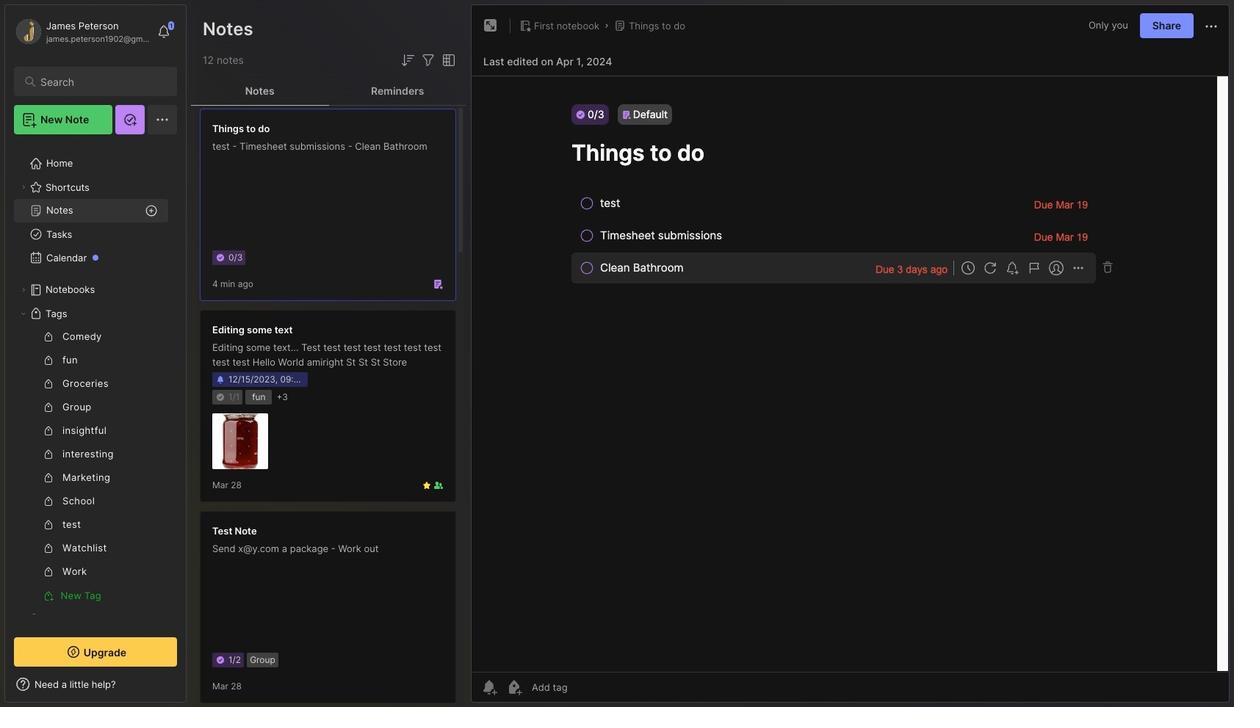 Task type: vqa. For each thing, say whether or not it's contained in the screenshot.
Expand Tags icon
yes



Task type: describe. For each thing, give the bounding box(es) containing it.
note window element
[[471, 4, 1231, 707]]

expand note image
[[482, 17, 500, 35]]

click to collapse image
[[186, 681, 197, 698]]

Account field
[[14, 17, 150, 46]]

More actions field
[[1203, 16, 1221, 35]]

main element
[[0, 0, 191, 708]]

Sort options field
[[399, 51, 417, 69]]

Add filters field
[[420, 51, 437, 69]]

tree inside main element
[[5, 143, 186, 664]]

add tag image
[[506, 679, 523, 697]]

thumbnail image
[[212, 414, 268, 470]]

Note Editor text field
[[472, 76, 1230, 673]]

group inside main element
[[14, 326, 168, 608]]

Add tag field
[[531, 681, 642, 695]]



Task type: locate. For each thing, give the bounding box(es) containing it.
expand notebooks image
[[19, 286, 28, 295]]

None search field
[[40, 73, 164, 90]]

tree
[[5, 143, 186, 664]]

none search field inside main element
[[40, 73, 164, 90]]

View options field
[[437, 51, 458, 69]]

more actions image
[[1203, 18, 1221, 35]]

expand tags image
[[19, 309, 28, 318]]

add filters image
[[420, 51, 437, 69]]

Search text field
[[40, 75, 164, 89]]

add a reminder image
[[481, 679, 498, 697]]

WHAT'S NEW field
[[5, 673, 186, 697]]

tab list
[[191, 76, 467, 106]]

group
[[14, 326, 168, 608]]



